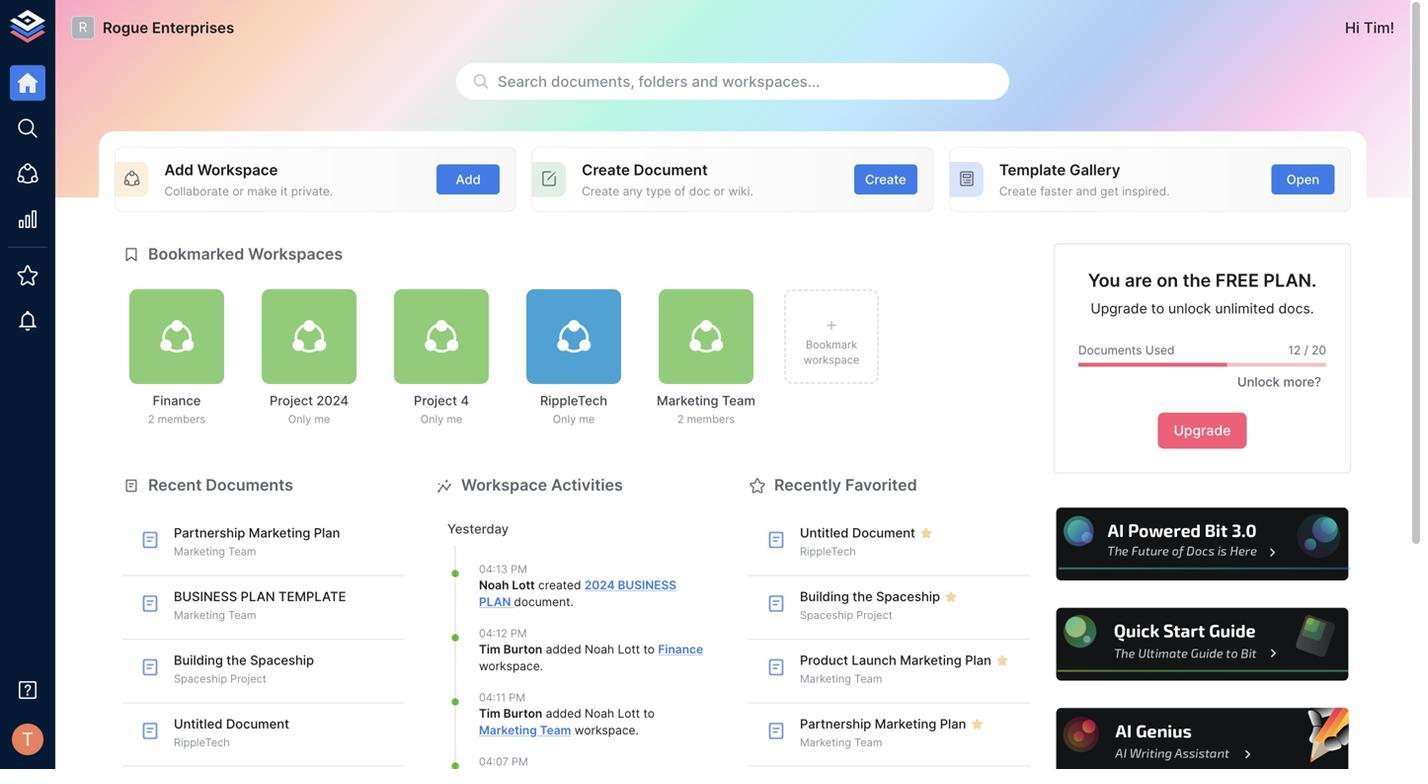 Task type: vqa. For each thing, say whether or not it's contained in the screenshot.


Task type: locate. For each thing, give the bounding box(es) containing it.
2 members from the left
[[687, 413, 735, 426]]

0 horizontal spatial upgrade
[[1091, 300, 1148, 317]]

2 vertical spatial help image
[[1054, 706, 1351, 770]]

progress bar
[[980, 363, 1327, 367]]

unlock
[[1238, 374, 1280, 390]]

plan for partnership marketing plan
[[940, 717, 967, 732]]

documents,
[[551, 73, 635, 90]]

the for building the spaceship spaceship project
[[227, 653, 247, 668]]

0 horizontal spatial partnership
[[174, 526, 245, 541]]

or inside 'create document create any type of doc or wiki.'
[[714, 184, 725, 198]]

partnership down product
[[800, 717, 872, 732]]

spaceship
[[876, 589, 941, 605], [800, 609, 854, 622], [250, 653, 314, 668], [174, 673, 227, 686]]

2 only from the left
[[421, 413, 444, 426]]

0 horizontal spatial rippletech
[[174, 736, 230, 749]]

me
[[314, 413, 330, 426], [447, 413, 463, 426], [579, 413, 595, 426]]

1 horizontal spatial workspace
[[575, 723, 636, 738]]

0 vertical spatial partnership
[[174, 526, 245, 541]]

added
[[546, 643, 582, 657], [546, 707, 582, 721]]

me inside project 2024 only me
[[314, 413, 330, 426]]

0 horizontal spatial only
[[288, 413, 311, 426]]

unlock more? button
[[1227, 367, 1327, 397]]

lott inside 04:11 pm tim burton added noah lott to marketing team workspace .
[[618, 707, 640, 721]]

04:07
[[479, 756, 509, 769]]

members inside marketing team 2 members
[[687, 413, 735, 426]]

noah for workspace
[[585, 643, 615, 657]]

noah down 2024 business plan "link"
[[585, 643, 615, 657]]

0 horizontal spatial workspace
[[197, 161, 278, 179]]

. down 04:12 pm tim burton added noah lott to finance workspace .
[[636, 723, 639, 738]]

pm for 04:12 pm tim burton added noah lott to finance workspace .
[[511, 627, 527, 640]]

pm up the noah lott created
[[511, 563, 527, 576]]

1 horizontal spatial me
[[447, 413, 463, 426]]

workspace up 04:11
[[479, 659, 540, 674]]

1 vertical spatial documents
[[206, 476, 293, 495]]

2 horizontal spatial me
[[579, 413, 595, 426]]

finance inside 04:12 pm tim burton added noah lott to finance workspace .
[[658, 643, 703, 657]]

document up of
[[634, 161, 708, 179]]

the up unlock at top
[[1183, 270, 1211, 292]]

marketing inside marketing team 2 members
[[657, 393, 719, 408]]

document for untitled document
[[226, 717, 289, 732]]

!
[[1391, 19, 1395, 37]]

document inside the untitled document rippletech
[[226, 717, 289, 732]]

04:13
[[479, 563, 508, 576]]

me for 4
[[447, 413, 463, 426]]

2 vertical spatial rippletech
[[174, 736, 230, 749]]

2 vertical spatial noah
[[585, 707, 615, 721]]

2 vertical spatial lott
[[618, 707, 640, 721]]

business up finance link
[[618, 578, 677, 593]]

business inside 2024 business plan
[[618, 578, 677, 593]]

rippletech inside the untitled document rippletech
[[174, 736, 230, 749]]

template
[[279, 589, 346, 605]]

to left finance link
[[644, 643, 655, 657]]

0 vertical spatial workspace
[[197, 161, 278, 179]]

0 vertical spatial and
[[692, 73, 718, 90]]

workspace
[[804, 354, 860, 366], [479, 659, 540, 674], [575, 723, 636, 738]]

tim for finance
[[479, 643, 501, 657]]

1 vertical spatial .
[[540, 659, 543, 674]]

me inside project 4 only me
[[447, 413, 463, 426]]

2 horizontal spatial document
[[852, 526, 916, 541]]

members
[[158, 413, 206, 426], [687, 413, 735, 426]]

2 vertical spatial document
[[226, 717, 289, 732]]

1 vertical spatial workspace
[[461, 476, 547, 495]]

the up spaceship project
[[853, 589, 873, 605]]

to
[[1152, 300, 1165, 317], [644, 643, 655, 657], [644, 707, 655, 721]]

. up 04:11 pm tim burton added noah lott to marketing team workspace .
[[540, 659, 543, 674]]

the inside the 'building the spaceship spaceship project'
[[227, 653, 247, 668]]

workspace up make
[[197, 161, 278, 179]]

me for 2024
[[314, 413, 330, 426]]

workspace right the marketing team link in the bottom left of the page
[[575, 723, 636, 738]]

wiki.
[[729, 184, 753, 198]]

pm inside 04:12 pm tim burton added noah lott to finance workspace .
[[511, 627, 527, 640]]

r
[[79, 19, 87, 36]]

plan.
[[1264, 270, 1317, 292]]

0 horizontal spatial 2
[[148, 413, 155, 426]]

2024
[[316, 393, 349, 408], [585, 578, 615, 593]]

0 horizontal spatial members
[[158, 413, 206, 426]]

to for 04:12
[[644, 643, 655, 657]]

1 or from the left
[[232, 184, 244, 198]]

0 vertical spatial 2024
[[316, 393, 349, 408]]

plan inside "business plan template marketing team"
[[241, 589, 275, 605]]

untitled down recently
[[800, 526, 849, 541]]

.
[[570, 595, 574, 609], [540, 659, 543, 674], [636, 723, 639, 738]]

0 horizontal spatial building
[[174, 653, 223, 668]]

0 vertical spatial building
[[800, 589, 849, 605]]

product launch marketing plan
[[800, 653, 992, 668]]

and down gallery
[[1076, 184, 1097, 198]]

1 horizontal spatial or
[[714, 184, 725, 198]]

add inside add button
[[456, 172, 481, 187]]

0 horizontal spatial untitled
[[174, 717, 223, 732]]

1 horizontal spatial building
[[800, 589, 849, 605]]

noah down 04:12 pm tim burton added noah lott to finance workspace .
[[585, 707, 615, 721]]

only inside project 4 only me
[[421, 413, 444, 426]]

noah inside 04:12 pm tim burton added noah lott to finance workspace .
[[585, 643, 615, 657]]

1 horizontal spatial partnership
[[800, 717, 872, 732]]

0 horizontal spatial add
[[164, 161, 194, 179]]

tim down 04:11
[[479, 707, 501, 721]]

0 vertical spatial untitled
[[800, 526, 849, 541]]

tim inside 04:12 pm tim burton added noah lott to finance workspace .
[[479, 643, 501, 657]]

spaceship up product
[[800, 609, 854, 622]]

0 vertical spatial help image
[[1054, 506, 1351, 584]]

noah inside 04:11 pm tim burton added noah lott to marketing team workspace .
[[585, 707, 615, 721]]

partnership for partnership marketing plan
[[800, 717, 872, 732]]

pm inside 04:11 pm tim burton added noah lott to marketing team workspace .
[[509, 692, 526, 705]]

partnership inside partnership marketing plan marketing team
[[174, 526, 245, 541]]

2 vertical spatial plan
[[940, 717, 967, 732]]

tim right hi
[[1364, 19, 1391, 37]]

the inside you are on the free plan. upgrade to unlock unlimited docs.
[[1183, 270, 1211, 292]]

tim for marketing
[[479, 707, 501, 721]]

. down created
[[570, 595, 574, 609]]

me inside rippletech only me
[[579, 413, 595, 426]]

1 horizontal spatial business
[[618, 578, 677, 593]]

add button
[[437, 164, 500, 195]]

pm for 04:07 pm
[[512, 756, 528, 769]]

tim inside 04:11 pm tim burton added noah lott to marketing team workspace .
[[479, 707, 501, 721]]

2 vertical spatial the
[[227, 653, 247, 668]]

to inside 04:12 pm tim burton added noah lott to finance workspace .
[[644, 643, 655, 657]]

pm right 04:12
[[511, 627, 527, 640]]

added inside 04:12 pm tim burton added noah lott to finance workspace .
[[546, 643, 582, 657]]

document .
[[514, 595, 574, 609]]

team inside marketing team 2 members
[[722, 393, 756, 408]]

added for .
[[546, 643, 582, 657]]

pm right 04:11
[[509, 692, 526, 705]]

0 vertical spatial .
[[570, 595, 574, 609]]

partnership down recent documents
[[174, 526, 245, 541]]

document inside 'create document create any type of doc or wiki.'
[[634, 161, 708, 179]]

0 horizontal spatial 2024
[[316, 393, 349, 408]]

template gallery create faster and get inspired.
[[1000, 161, 1170, 198]]

1 horizontal spatial plan
[[479, 595, 511, 609]]

0 horizontal spatial or
[[232, 184, 244, 198]]

business down partnership marketing plan marketing team
[[174, 589, 237, 605]]

1 vertical spatial untitled
[[174, 717, 223, 732]]

it
[[281, 184, 288, 198]]

template
[[1000, 161, 1066, 179]]

0 vertical spatial workspace
[[804, 354, 860, 366]]

1 members from the left
[[158, 413, 206, 426]]

2 added from the top
[[546, 707, 582, 721]]

project inside the 'building the spaceship spaceship project'
[[230, 673, 266, 686]]

1 vertical spatial building
[[174, 653, 223, 668]]

1 vertical spatial lott
[[618, 643, 640, 657]]

1 horizontal spatial upgrade
[[1174, 423, 1231, 439]]

only inside project 2024 only me
[[288, 413, 311, 426]]

1 horizontal spatial add
[[456, 172, 481, 187]]

1 only from the left
[[288, 413, 311, 426]]

. inside 04:11 pm tim burton added noah lott to marketing team workspace .
[[636, 723, 639, 738]]

0 vertical spatial document
[[634, 161, 708, 179]]

burton inside 04:11 pm tim burton added noah lott to marketing team workspace .
[[504, 707, 543, 721]]

1 me from the left
[[314, 413, 330, 426]]

documents left used
[[1079, 343, 1142, 358]]

document for create document
[[634, 161, 708, 179]]

documents
[[1079, 343, 1142, 358], [206, 476, 293, 495]]

2
[[148, 413, 155, 426], [678, 413, 684, 426]]

0 horizontal spatial documents
[[206, 476, 293, 495]]

add inside add workspace collaborate or make it private.
[[164, 161, 194, 179]]

partnership for partnership marketing plan marketing team
[[174, 526, 245, 541]]

tim down 04:12
[[479, 643, 501, 657]]

document
[[514, 595, 570, 609]]

2 inside marketing team 2 members
[[678, 413, 684, 426]]

0 horizontal spatial me
[[314, 413, 330, 426]]

added down document .
[[546, 643, 582, 657]]

building for building the spaceship
[[800, 589, 849, 605]]

2 inside finance 2 members
[[148, 413, 155, 426]]

building the spaceship spaceship project
[[174, 653, 314, 686]]

document
[[634, 161, 708, 179], [852, 526, 916, 541], [226, 717, 289, 732]]

enterprises
[[152, 19, 234, 37]]

workspace up yesterday
[[461, 476, 547, 495]]

2 marketing team from the top
[[800, 736, 883, 749]]

1 horizontal spatial finance
[[658, 643, 703, 657]]

1 vertical spatial burton
[[504, 707, 543, 721]]

1 vertical spatial added
[[546, 707, 582, 721]]

3 me from the left
[[579, 413, 595, 426]]

burton down 04:12
[[504, 643, 543, 657]]

building inside the 'building the spaceship spaceship project'
[[174, 653, 223, 668]]

lott for workspace
[[618, 707, 640, 721]]

2 me from the left
[[447, 413, 463, 426]]

burton up the marketing team link in the bottom left of the page
[[504, 707, 543, 721]]

untitled inside the untitled document rippletech
[[174, 717, 223, 732]]

pm right 04:07
[[512, 756, 528, 769]]

lott inside 04:12 pm tim burton added noah lott to finance workspace .
[[618, 643, 640, 657]]

create inside template gallery create faster and get inspired.
[[1000, 184, 1037, 198]]

upgrade
[[1091, 300, 1148, 317], [1174, 423, 1231, 439]]

workspace inside 04:12 pm tim burton added noah lott to finance workspace .
[[479, 659, 540, 674]]

lott down 04:12 pm tim burton added noah lott to finance workspace .
[[618, 707, 640, 721]]

2 horizontal spatial .
[[636, 723, 639, 738]]

t button
[[6, 718, 49, 762]]

2024 inside 2024 business plan
[[585, 578, 615, 593]]

0 vertical spatial the
[[1183, 270, 1211, 292]]

project
[[270, 393, 313, 408], [414, 393, 457, 408], [857, 609, 893, 622], [230, 673, 266, 686]]

the for building the spaceship
[[853, 589, 873, 605]]

lott up document
[[512, 578, 535, 593]]

make
[[247, 184, 277, 198]]

add
[[164, 161, 194, 179], [456, 172, 481, 187]]

untitled down the 'building the spaceship spaceship project'
[[174, 717, 223, 732]]

document down favorited
[[852, 526, 916, 541]]

burton inside 04:12 pm tim burton added noah lott to finance workspace .
[[504, 643, 543, 657]]

1 vertical spatial workspace
[[479, 659, 540, 674]]

marketing team down partnership marketing plan
[[800, 736, 883, 749]]

0 vertical spatial to
[[1152, 300, 1165, 317]]

used
[[1146, 343, 1175, 358]]

1 horizontal spatial rippletech
[[540, 393, 608, 408]]

3 only from the left
[[553, 413, 576, 426]]

added inside 04:11 pm tim burton added noah lott to marketing team workspace .
[[546, 707, 582, 721]]

and inside template gallery create faster and get inspired.
[[1076, 184, 1097, 198]]

the down "business plan template marketing team"
[[227, 653, 247, 668]]

or right doc at left
[[714, 184, 725, 198]]

building
[[800, 589, 849, 605], [174, 653, 223, 668]]

1 burton from the top
[[504, 643, 543, 657]]

pm for 04:13 pm
[[511, 563, 527, 576]]

team
[[722, 393, 756, 408], [228, 545, 256, 558], [228, 609, 256, 622], [855, 673, 883, 686], [540, 723, 571, 738], [855, 736, 883, 749]]

0 vertical spatial plan
[[314, 526, 340, 541]]

noah down 04:13
[[479, 578, 509, 593]]

search
[[498, 73, 547, 90]]

burton for team
[[504, 707, 543, 721]]

building the spaceship
[[800, 589, 941, 605]]

0 horizontal spatial finance
[[153, 393, 201, 408]]

2 horizontal spatial workspace
[[804, 354, 860, 366]]

activities
[[551, 476, 623, 495]]

0 vertical spatial added
[[546, 643, 582, 657]]

team inside partnership marketing plan marketing team
[[228, 545, 256, 558]]

2 vertical spatial tim
[[479, 707, 501, 721]]

plan up 04:12
[[479, 595, 511, 609]]

0 vertical spatial marketing team
[[800, 673, 883, 686]]

0 horizontal spatial and
[[692, 73, 718, 90]]

upgrade down you
[[1091, 300, 1148, 317]]

2 horizontal spatial only
[[553, 413, 576, 426]]

partnership
[[174, 526, 245, 541], [800, 717, 872, 732]]

plan left template
[[241, 589, 275, 605]]

create
[[582, 161, 630, 179], [865, 172, 907, 187], [582, 184, 620, 198], [1000, 184, 1037, 198]]

plan
[[314, 526, 340, 541], [965, 653, 992, 668], [940, 717, 967, 732]]

added up the marketing team link in the bottom left of the page
[[546, 707, 582, 721]]

0 horizontal spatial business
[[174, 589, 237, 605]]

1 vertical spatial marketing team
[[800, 736, 883, 749]]

0 vertical spatial finance
[[153, 393, 201, 408]]

2 2 from the left
[[678, 413, 684, 426]]

1 added from the top
[[546, 643, 582, 657]]

1 vertical spatial partnership
[[800, 717, 872, 732]]

1 vertical spatial 2024
[[585, 578, 615, 593]]

rippletech up activities
[[540, 393, 608, 408]]

12 / 20
[[1289, 343, 1327, 358]]

documents up partnership marketing plan marketing team
[[206, 476, 293, 495]]

1 horizontal spatial documents
[[1079, 343, 1142, 358]]

plan inside partnership marketing plan marketing team
[[314, 526, 340, 541]]

upgrade down unlock more? "button"
[[1174, 423, 1231, 439]]

1 vertical spatial tim
[[479, 643, 501, 657]]

building up spaceship project
[[800, 589, 849, 605]]

folders
[[639, 73, 688, 90]]

document down the 'building the spaceship spaceship project'
[[226, 717, 289, 732]]

1 vertical spatial to
[[644, 643, 655, 657]]

to inside you are on the free plan. upgrade to unlock unlimited docs.
[[1152, 300, 1165, 317]]

only for 4
[[421, 413, 444, 426]]

1 horizontal spatial 2
[[678, 413, 684, 426]]

1 vertical spatial the
[[853, 589, 873, 605]]

lott left finance link
[[618, 643, 640, 657]]

1 vertical spatial rippletech
[[800, 545, 856, 558]]

tim
[[1364, 19, 1391, 37], [479, 643, 501, 657], [479, 707, 501, 721]]

partnership marketing plan marketing team
[[174, 526, 340, 558]]

pm for 04:11 pm tim burton added noah lott to marketing team workspace .
[[509, 692, 526, 705]]

project inside project 4 only me
[[414, 393, 457, 408]]

created
[[538, 578, 581, 593]]

untitled document rippletech
[[174, 717, 289, 749]]

marketing inside "business plan template marketing team"
[[174, 609, 225, 622]]

2 burton from the top
[[504, 707, 543, 721]]

rippletech down the 'building the spaceship spaceship project'
[[174, 736, 230, 749]]

1 horizontal spatial workspace
[[461, 476, 547, 495]]

unlimited
[[1215, 300, 1275, 317]]

burton for workspace
[[504, 643, 543, 657]]

finance 2 members
[[148, 393, 206, 426]]

1 horizontal spatial only
[[421, 413, 444, 426]]

1 horizontal spatial document
[[634, 161, 708, 179]]

marketing team down product
[[800, 673, 883, 686]]

2 vertical spatial to
[[644, 707, 655, 721]]

open
[[1287, 172, 1320, 187]]

plan
[[241, 589, 275, 605], [479, 595, 511, 609]]

0 horizontal spatial plan
[[241, 589, 275, 605]]

1 2 from the left
[[148, 413, 155, 426]]

1 vertical spatial finance
[[658, 643, 703, 657]]

or left make
[[232, 184, 244, 198]]

open button
[[1272, 164, 1335, 195]]

. inside 04:12 pm tim burton added noah lott to finance workspace .
[[540, 659, 543, 674]]

0 horizontal spatial .
[[540, 659, 543, 674]]

help image
[[1054, 506, 1351, 584], [1054, 606, 1351, 684], [1054, 706, 1351, 770]]

0 vertical spatial noah
[[479, 578, 509, 593]]

workspace down bookmark on the right
[[804, 354, 860, 366]]

0 vertical spatial rippletech
[[540, 393, 608, 408]]

untitled
[[800, 526, 849, 541], [174, 717, 223, 732]]

1 horizontal spatial the
[[853, 589, 873, 605]]

1 marketing team from the top
[[800, 673, 883, 686]]

1 vertical spatial upgrade
[[1174, 423, 1231, 439]]

untitled for untitled document
[[800, 526, 849, 541]]

to inside 04:11 pm tim burton added noah lott to marketing team workspace .
[[644, 707, 655, 721]]

collaborate
[[164, 184, 229, 198]]

2 vertical spatial .
[[636, 723, 639, 738]]

04:13 pm
[[479, 563, 527, 576]]

faster
[[1040, 184, 1073, 198]]

pm
[[511, 563, 527, 576], [511, 627, 527, 640], [509, 692, 526, 705], [512, 756, 528, 769]]

rippletech down untitled document
[[800, 545, 856, 558]]

marketing team for product
[[800, 673, 883, 686]]

only inside rippletech only me
[[553, 413, 576, 426]]

2 horizontal spatial the
[[1183, 270, 1211, 292]]

0 horizontal spatial workspace
[[479, 659, 540, 674]]

to down on
[[1152, 300, 1165, 317]]

2 vertical spatial workspace
[[575, 723, 636, 738]]

upgrade inside you are on the free plan. upgrade to unlock unlimited docs.
[[1091, 300, 1148, 317]]

2 or from the left
[[714, 184, 725, 198]]

1 horizontal spatial 2024
[[585, 578, 615, 593]]

2 help image from the top
[[1054, 606, 1351, 684]]

to down 04:12 pm tim burton added noah lott to finance workspace .
[[644, 707, 655, 721]]

1 horizontal spatial untitled
[[800, 526, 849, 541]]

1 vertical spatial help image
[[1054, 606, 1351, 684]]

1 vertical spatial and
[[1076, 184, 1097, 198]]

hi
[[1345, 19, 1360, 37]]

t
[[22, 729, 33, 751]]

business
[[618, 578, 677, 593], [174, 589, 237, 605]]

or
[[232, 184, 244, 198], [714, 184, 725, 198]]

and right folders
[[692, 73, 718, 90]]

workspace activities
[[461, 476, 623, 495]]

building up the untitled document rippletech
[[174, 653, 223, 668]]

0 vertical spatial upgrade
[[1091, 300, 1148, 317]]

burton
[[504, 643, 543, 657], [504, 707, 543, 721]]

rippletech only me
[[540, 393, 608, 426]]

0 vertical spatial burton
[[504, 643, 543, 657]]

marketing
[[657, 393, 719, 408], [249, 526, 310, 541], [174, 545, 225, 558], [174, 609, 225, 622], [900, 653, 962, 668], [800, 673, 852, 686], [875, 717, 937, 732], [479, 723, 537, 738], [800, 736, 852, 749]]



Task type: describe. For each thing, give the bounding box(es) containing it.
marketing team for partnership
[[800, 736, 883, 749]]

upgrade button
[[1158, 413, 1247, 449]]

partnership marketing plan
[[800, 717, 967, 732]]

create button
[[854, 164, 918, 195]]

recently favorited
[[774, 476, 917, 495]]

0 vertical spatial documents
[[1079, 343, 1142, 358]]

yesterday
[[448, 522, 509, 537]]

add workspace collaborate or make it private.
[[164, 161, 333, 198]]

04:12
[[479, 627, 508, 640]]

workspace inside button
[[804, 354, 860, 366]]

spaceship project
[[800, 609, 893, 622]]

bookmark workspace button
[[784, 289, 879, 384]]

gallery
[[1070, 161, 1121, 179]]

doc
[[689, 184, 710, 198]]

bookmarked
[[148, 245, 244, 264]]

add for add workspace collaborate or make it private.
[[164, 161, 194, 179]]

plan inside 2024 business plan
[[479, 595, 511, 609]]

free
[[1216, 270, 1259, 292]]

are
[[1125, 270, 1153, 292]]

documents used
[[1079, 343, 1175, 358]]

business plan template marketing team
[[174, 589, 346, 622]]

only for 2024
[[288, 413, 311, 426]]

marketing inside 04:11 pm tim burton added noah lott to marketing team workspace .
[[479, 723, 537, 738]]

create inside button
[[865, 172, 907, 187]]

business inside "business plan template marketing team"
[[174, 589, 237, 605]]

launch
[[852, 653, 897, 668]]

private.
[[291, 184, 333, 198]]

building for building the spaceship spaceship project
[[174, 653, 223, 668]]

and inside button
[[692, 73, 718, 90]]

any
[[623, 184, 643, 198]]

2024 business plan
[[479, 578, 677, 609]]

1 horizontal spatial .
[[570, 595, 574, 609]]

favorited
[[845, 476, 917, 495]]

finance link
[[658, 643, 703, 657]]

finance inside finance 2 members
[[153, 393, 201, 408]]

04:11
[[479, 692, 506, 705]]

rogue enterprises
[[103, 19, 234, 37]]

hi tim !
[[1345, 19, 1395, 37]]

team inside "business plan template marketing team"
[[228, 609, 256, 622]]

1 vertical spatial document
[[852, 526, 916, 541]]

get
[[1101, 184, 1119, 198]]

spaceship down "business plan template marketing team"
[[250, 653, 314, 668]]

more?
[[1284, 374, 1322, 390]]

type
[[646, 184, 671, 198]]

3 help image from the top
[[1054, 706, 1351, 770]]

0 vertical spatial lott
[[512, 578, 535, 593]]

unlock more?
[[1238, 374, 1322, 390]]

noah lott created
[[479, 578, 585, 593]]

1 vertical spatial plan
[[965, 653, 992, 668]]

2024 inside project 2024 only me
[[316, 393, 349, 408]]

marketing team link
[[479, 723, 571, 738]]

2024 business plan link
[[479, 578, 677, 609]]

marketing team 2 members
[[657, 393, 756, 426]]

project inside project 2024 only me
[[270, 393, 313, 408]]

or inside add workspace collaborate or make it private.
[[232, 184, 244, 198]]

0 vertical spatial tim
[[1364, 19, 1391, 37]]

you are on the free plan. upgrade to unlock unlimited docs.
[[1088, 270, 1317, 317]]

plan for partnership marketing plan marketing team
[[314, 526, 340, 541]]

workspaces
[[248, 245, 343, 264]]

/
[[1305, 343, 1309, 358]]

bookmark workspace
[[804, 338, 860, 366]]

recently
[[774, 476, 842, 495]]

workspace inside 04:11 pm tim burton added noah lott to marketing team workspace .
[[575, 723, 636, 738]]

spaceship up spaceship project
[[876, 589, 941, 605]]

docs.
[[1279, 300, 1315, 317]]

20
[[1312, 343, 1327, 358]]

noah for team
[[585, 707, 615, 721]]

workspaces...
[[722, 73, 820, 90]]

team inside 04:11 pm tim burton added noah lott to marketing team workspace .
[[540, 723, 571, 738]]

rippletech for rippletech
[[800, 545, 856, 558]]

1 help image from the top
[[1054, 506, 1351, 584]]

bookmark
[[806, 338, 858, 351]]

04:12 pm tim burton added noah lott to finance workspace .
[[479, 627, 703, 674]]

on
[[1157, 270, 1179, 292]]

to for 04:11
[[644, 707, 655, 721]]

recent documents
[[148, 476, 293, 495]]

add for add
[[456, 172, 481, 187]]

project 4 only me
[[414, 393, 469, 426]]

product
[[800, 653, 849, 668]]

create document create any type of doc or wiki.
[[582, 161, 753, 198]]

members inside finance 2 members
[[158, 413, 206, 426]]

to for you
[[1152, 300, 1165, 317]]

bookmarked workspaces
[[148, 245, 343, 264]]

rippletech for rippletech only me
[[540, 393, 608, 408]]

untitled for untitled document rippletech
[[174, 717, 223, 732]]

added for workspace
[[546, 707, 582, 721]]

untitled document
[[800, 526, 916, 541]]

rogue
[[103, 19, 148, 37]]

upgrade inside button
[[1174, 423, 1231, 439]]

project 2024 only me
[[270, 393, 349, 426]]

recent
[[148, 476, 202, 495]]

04:07 pm
[[479, 756, 528, 769]]

inspired.
[[1122, 184, 1170, 198]]

search documents, folders and workspaces...
[[498, 73, 820, 90]]

12
[[1289, 343, 1301, 358]]

unlock
[[1169, 300, 1212, 317]]

you
[[1088, 270, 1121, 292]]

search documents, folders and workspaces... button
[[456, 63, 1010, 100]]

of
[[675, 184, 686, 198]]

workspace inside add workspace collaborate or make it private.
[[197, 161, 278, 179]]

spaceship up the untitled document rippletech
[[174, 673, 227, 686]]

4
[[461, 393, 469, 408]]

lott for .
[[618, 643, 640, 657]]



